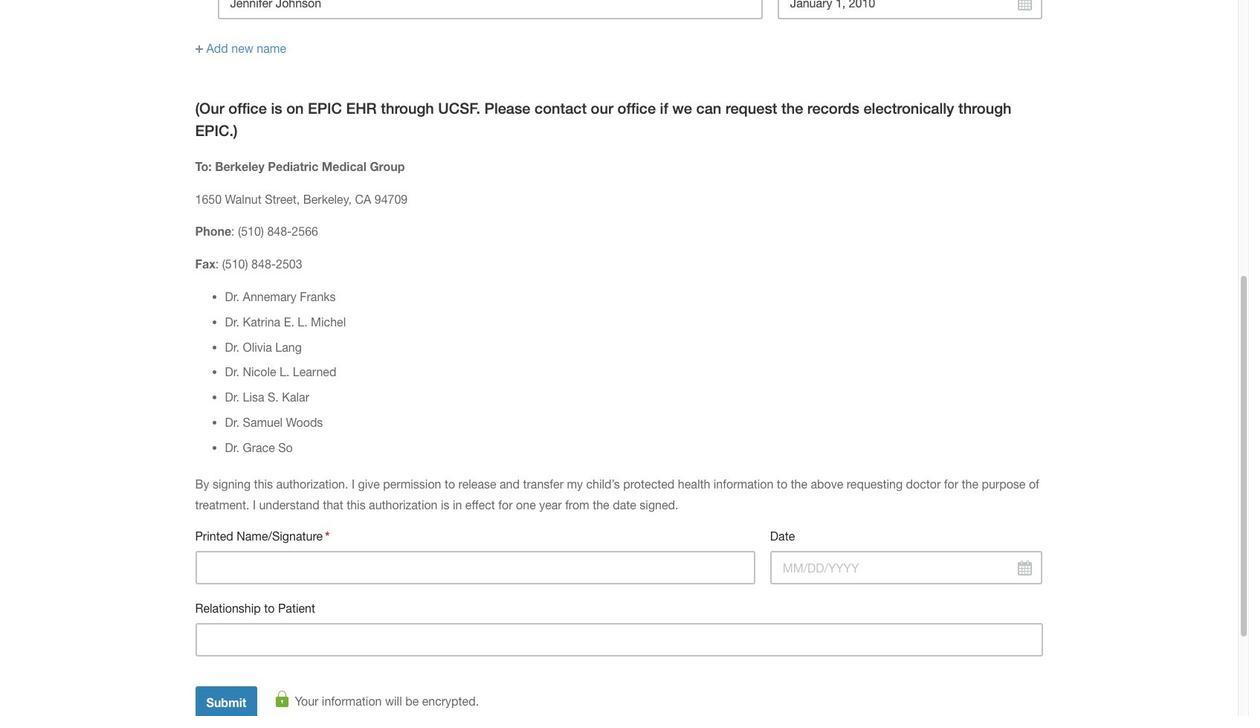 Task type: describe. For each thing, give the bounding box(es) containing it.
MM/DD/YYYY text field
[[770, 551, 1043, 585]]



Task type: locate. For each thing, give the bounding box(es) containing it.
None submit
[[195, 687, 258, 716]]

None text field
[[195, 551, 756, 585], [195, 624, 1043, 657], [195, 551, 756, 585], [195, 624, 1043, 657]]

None text field
[[218, 0, 763, 19]]

MM/DD/YYYY text field
[[778, 0, 1043, 19]]



